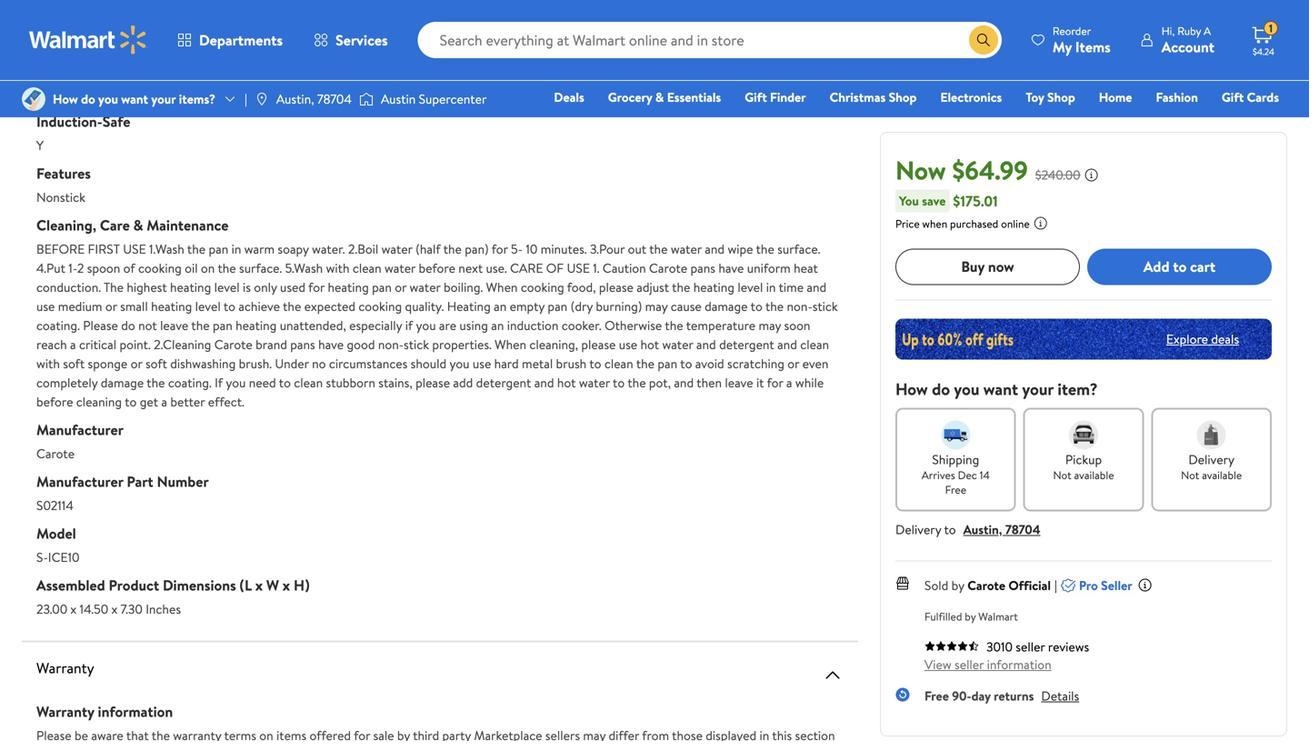 Task type: vqa. For each thing, say whether or not it's contained in the screenshot.
especially
yes



Task type: describe. For each thing, give the bounding box(es) containing it.
otherwise
[[605, 317, 662, 334]]

christmas
[[830, 88, 886, 106]]

0 vertical spatial surface.
[[778, 240, 821, 258]]

to down "under"
[[279, 374, 291, 392]]

heating down achieve
[[236, 317, 277, 334]]

cleaning
[[76, 393, 122, 411]]

2.cleaning
[[154, 336, 211, 353]]

pan up dishwashing
[[213, 317, 233, 334]]

temperature
[[686, 317, 756, 334]]

cart
[[1190, 256, 1216, 276]]

and down "metal"
[[534, 374, 554, 392]]

and up avoid
[[696, 336, 716, 353]]

2 vertical spatial please
[[416, 374, 450, 392]]

1.wash
[[149, 240, 184, 258]]

1 vertical spatial coating.
[[168, 374, 212, 392]]

pan)
[[465, 240, 489, 258]]

0 horizontal spatial stick
[[404, 336, 429, 353]]

0 vertical spatial 78704
[[317, 90, 352, 108]]

beige granite
[[36, 33, 112, 51]]

using
[[460, 317, 488, 334]]

2 vertical spatial cooking
[[359, 297, 402, 315]]

warranty for warranty information
[[36, 702, 94, 722]]

cards
[[1247, 88, 1279, 106]]

explore deals link
[[1159, 323, 1247, 355]]

get
[[140, 393, 158, 411]]

not for pickup
[[1053, 467, 1072, 483]]

water right the out
[[671, 240, 702, 258]]

use.
[[486, 259, 507, 277]]

stains,
[[379, 374, 413, 392]]

0 vertical spatial before
[[419, 259, 456, 277]]

save
[[922, 192, 946, 209]]

registry link
[[1062, 113, 1125, 132]]

or left even
[[788, 355, 800, 373]]

to down uniform
[[751, 297, 763, 315]]

number
[[157, 472, 209, 492]]

then
[[697, 374, 722, 392]]

delivery not available
[[1181, 450, 1242, 483]]

granite
[[71, 33, 112, 51]]

x left 14.50
[[70, 600, 77, 618]]

1 vertical spatial for
[[308, 278, 325, 296]]

properties.
[[432, 336, 492, 353]]

by for sold
[[952, 576, 965, 594]]

(half
[[416, 240, 441, 258]]

heating down oil
[[170, 278, 211, 296]]

dishwashing
[[170, 355, 236, 373]]

the up get
[[147, 374, 165, 392]]

deals
[[554, 88, 584, 106]]

intent image for shipping image
[[941, 420, 971, 449]]

shop for christmas shop
[[889, 88, 917, 106]]

dimensions
[[163, 575, 236, 595]]

adjust
[[637, 278, 669, 296]]

water left (half
[[382, 240, 413, 258]]

2 y from the top
[[36, 137, 44, 154]]

pan up on
[[209, 240, 228, 258]]

1 nonstick from the top
[[36, 60, 93, 80]]

0 horizontal spatial use
[[123, 240, 146, 258]]

0 vertical spatial detergent
[[719, 336, 775, 353]]

items
[[1076, 37, 1111, 57]]

and down soon
[[778, 336, 797, 353]]

critical
[[79, 336, 116, 353]]

point.
[[120, 336, 151, 353]]

one debit
[[1140, 114, 1202, 131]]

inches
[[146, 600, 181, 618]]

soapy
[[278, 240, 309, 258]]

level left the is
[[214, 278, 240, 296]]

0 vertical spatial stick
[[813, 297, 838, 315]]

free inside shipping arrives dec 14 free
[[945, 482, 967, 497]]

$4.24
[[1253, 45, 1275, 58]]

registry
[[1070, 114, 1116, 131]]

seller for 3010
[[1016, 638, 1045, 655]]

sold by carote official
[[925, 576, 1051, 594]]

x right (l
[[255, 575, 263, 595]]

1 horizontal spatial &
[[656, 88, 664, 106]]

pan up especially
[[372, 278, 392, 296]]

austin, 78704
[[276, 90, 352, 108]]

pan left (dry
[[548, 297, 568, 315]]

1 vertical spatial free
[[925, 687, 949, 705]]

0 vertical spatial please
[[599, 278, 634, 296]]

4.706 stars out of 5, based on 3010 seller reviews element
[[925, 640, 979, 651]]

0 vertical spatial leave
[[160, 317, 188, 334]]

1 vertical spatial 78704
[[1006, 520, 1041, 538]]

reviews
[[1048, 638, 1090, 655]]

the up oil
[[187, 240, 206, 258]]

0 vertical spatial information
[[987, 655, 1052, 673]]

do for how do you want your items?
[[81, 90, 95, 108]]

metal
[[522, 355, 553, 373]]

sponge
[[88, 355, 128, 373]]

explore deals
[[1167, 330, 1239, 348]]

scratching
[[728, 355, 785, 373]]

1 vertical spatial in
[[766, 278, 776, 296]]

add to cart button
[[1088, 248, 1272, 285]]

1 vertical spatial leave
[[725, 374, 753, 392]]

water down cause
[[662, 336, 693, 353]]

3.pour
[[590, 240, 625, 258]]

level down on
[[195, 297, 221, 315]]

pan up pot,
[[658, 355, 678, 373]]

now
[[896, 152, 946, 188]]

sold
[[925, 576, 949, 594]]

not for delivery
[[1181, 467, 1200, 483]]

1 vertical spatial non-
[[378, 336, 404, 353]]

water down brush
[[579, 374, 610, 392]]

the up cause
[[672, 278, 691, 296]]

services button
[[298, 18, 403, 62]]

s02114
[[36, 497, 74, 514]]

even
[[803, 355, 829, 373]]

and left wipe
[[705, 240, 725, 258]]

induction-
[[36, 112, 103, 132]]

to left get
[[125, 393, 137, 411]]

view seller information
[[925, 655, 1052, 673]]

induction
[[507, 317, 559, 334]]

the up pot,
[[636, 355, 655, 373]]

2 vertical spatial use
[[473, 355, 491, 373]]

intent image for delivery image
[[1197, 420, 1226, 449]]

carote up the s02114
[[36, 445, 75, 463]]

or down the point.
[[131, 355, 142, 373]]

w
[[266, 575, 279, 595]]

2 soft from the left
[[145, 355, 167, 373]]

austin supercenter
[[381, 90, 487, 108]]

water up quality.
[[410, 278, 441, 296]]

1 vertical spatial use
[[619, 336, 638, 353]]

water down (half
[[385, 259, 416, 277]]

austin
[[381, 90, 416, 108]]

your for items?
[[151, 90, 176, 108]]

1 horizontal spatial damage
[[705, 297, 748, 315]]

product
[[109, 575, 159, 595]]

toy shop
[[1026, 88, 1076, 106]]

14.50
[[80, 600, 108, 618]]

caution
[[603, 259, 646, 277]]

0 vertical spatial a
[[70, 336, 76, 353]]

0 vertical spatial in
[[232, 240, 241, 258]]

pro
[[1079, 576, 1098, 594]]

seller for view
[[955, 655, 984, 673]]

gift cards registry
[[1070, 88, 1279, 131]]

the up uniform
[[756, 240, 775, 258]]

beige
[[36, 33, 67, 51]]

0 vertical spatial pans
[[691, 259, 716, 277]]

highest
[[127, 278, 167, 296]]

0 horizontal spatial coating.
[[36, 317, 80, 334]]

0 horizontal spatial before
[[36, 393, 73, 411]]

the right the out
[[650, 240, 668, 258]]

view seller information link
[[925, 655, 1052, 673]]

now
[[988, 256, 1015, 276]]

the down cause
[[665, 317, 683, 334]]

austin, 78704 button
[[964, 520, 1041, 538]]

pro seller info image
[[1138, 578, 1153, 592]]

available for pickup
[[1074, 467, 1114, 483]]

heating
[[447, 297, 491, 315]]

heating up cause
[[694, 278, 735, 296]]

dec
[[958, 467, 977, 483]]

0 vertical spatial hot
[[641, 336, 659, 353]]

warm
[[244, 240, 275, 258]]

hi, ruby a account
[[1162, 23, 1215, 57]]

clean down otherwise
[[605, 355, 634, 373]]

home
[[1099, 88, 1133, 106]]

spoon
[[87, 259, 120, 277]]

to left "austin, 78704" button at the bottom right of page
[[944, 520, 956, 538]]

3010
[[987, 638, 1013, 655]]

1 vertical spatial use
[[567, 259, 590, 277]]

the down used
[[283, 297, 301, 315]]

1 vertical spatial an
[[491, 317, 504, 334]]

nonstick y induction-safe y features nonstick cleaning, care & maintenance before first use 1.wash the pan in warm soapy water. 2.boil water (half the pan) for 5- 10 minutes. 3.pour out the water and wipe the surface. 4.put 1-2 spoon of cooking oil on the surface. 5.wash with clean water before next use. care of use 1. caution carote pans have uniform heat conduction. the highest heating level is only used for heating pan or water boiling. when cooking food, please adjust the heating level in time and use medium or small heating level to achieve the expected cooking quality. heating an empty pan (dry burning) may cause damage to the non-stick coating. please do not leave the pan heating unattended, especially if you are using an induction cooker. otherwise the temperature may soon reach a critical point. 2.cleaning carote brand pans have good non-stick properties. when cleaning, please use hot water and detergent and clean with soft sponge or soft dishwashing brush. under no circumstances should you use hard metal brush to clean the pan to avoid scratching or even completely damage the coating. if you need to clean stubborn stains, please add detergent and hot water to the pot, and then leave it for a while before cleaning to get a better effect. manufacturer carote manufacturer part number s02114 model s-ice10 assembled product dimensions (l x w x h) 23.00 x 14.50 x 7.30 inches
[[36, 60, 838, 618]]

intent image for pickup image
[[1069, 420, 1098, 449]]

delivery for to
[[896, 520, 942, 538]]

price when purchased online
[[896, 216, 1030, 231]]

Search search field
[[418, 22, 1002, 58]]

23.00
[[36, 600, 67, 618]]

$240.00
[[1036, 166, 1081, 184]]

cooker.
[[562, 317, 602, 334]]

the left 'pan)'
[[443, 240, 462, 258]]

1 horizontal spatial a
[[161, 393, 167, 411]]

clean down 2.boil on the left top of page
[[353, 259, 382, 277]]

available for delivery
[[1202, 467, 1242, 483]]

how for how do you want your items?
[[53, 90, 78, 108]]

to left pot,
[[613, 374, 625, 392]]

2 nonstick from the top
[[36, 188, 85, 206]]

1 vertical spatial with
[[36, 355, 60, 373]]

walmart+ link
[[1217, 113, 1288, 132]]

and right pot,
[[674, 374, 694, 392]]

heating up not
[[151, 297, 192, 315]]

search icon image
[[977, 33, 991, 47]]

or up quality.
[[395, 278, 407, 296]]

0 horizontal spatial |
[[245, 90, 247, 108]]

burning)
[[596, 297, 642, 315]]

x right 'w'
[[283, 575, 290, 595]]

cause
[[671, 297, 702, 315]]

1.
[[593, 259, 600, 277]]

(dry
[[571, 297, 593, 315]]

1 vertical spatial when
[[495, 336, 527, 353]]

are
[[439, 317, 457, 334]]



Task type: locate. For each thing, give the bounding box(es) containing it.
want
[[121, 90, 148, 108], [984, 378, 1018, 400]]

purchased
[[950, 216, 999, 231]]

information
[[987, 655, 1052, 673], [98, 702, 173, 722]]

x left 7.30
[[111, 600, 118, 618]]

want for items?
[[121, 90, 148, 108]]

1 horizontal spatial how
[[896, 378, 928, 400]]

1 horizontal spatial shop
[[1048, 88, 1076, 106]]

0 vertical spatial &
[[656, 88, 664, 106]]

0 horizontal spatial with
[[36, 355, 60, 373]]

nonstick down beige granite
[[36, 60, 93, 80]]

damage down sponge
[[101, 374, 144, 392]]

use up of
[[123, 240, 146, 258]]

0 horizontal spatial soft
[[63, 355, 85, 373]]

before
[[419, 259, 456, 277], [36, 393, 73, 411]]

0 horizontal spatial shop
[[889, 88, 917, 106]]

1 horizontal spatial do
[[121, 317, 135, 334]]

only
[[254, 278, 277, 296]]

not inside 'pickup not available'
[[1053, 467, 1072, 483]]

use down otherwise
[[619, 336, 638, 353]]

how for how do you want your item?
[[896, 378, 928, 400]]

unattended,
[[280, 317, 346, 334]]

0 vertical spatial free
[[945, 482, 967, 497]]

1 horizontal spatial want
[[984, 378, 1018, 400]]

1 horizontal spatial available
[[1202, 467, 1242, 483]]

or down the
[[105, 297, 117, 315]]

1 horizontal spatial stick
[[813, 297, 838, 315]]

brand
[[256, 336, 287, 353]]

quality.
[[405, 297, 444, 315]]

shop inside 'toy shop' link
[[1048, 88, 1076, 106]]

out
[[628, 240, 647, 258]]

grocery
[[608, 88, 652, 106]]

do up intent image for shipping
[[932, 378, 950, 400]]

is
[[243, 278, 251, 296]]

(l
[[240, 575, 252, 595]]

1 warranty from the top
[[36, 658, 94, 678]]

1 horizontal spatial may
[[759, 317, 781, 334]]

official
[[1009, 576, 1051, 594]]

before down completely
[[36, 393, 73, 411]]

1 not from the left
[[1053, 467, 1072, 483]]

learn more about strikethrough prices image
[[1085, 168, 1099, 182]]

small
[[120, 297, 148, 315]]

warranty information
[[36, 702, 173, 722]]

under
[[275, 355, 309, 373]]

1 vertical spatial &
[[133, 215, 143, 235]]

austin,
[[276, 90, 314, 108], [964, 520, 1003, 538]]

leave
[[160, 317, 188, 334], [725, 374, 753, 392]]

and down heat
[[807, 278, 827, 296]]

leave up 2.cleaning
[[160, 317, 188, 334]]

1 vertical spatial may
[[759, 317, 781, 334]]

shop inside christmas shop "link"
[[889, 88, 917, 106]]

0 horizontal spatial hot
[[557, 374, 576, 392]]

shipping
[[932, 450, 980, 468]]

deals
[[1212, 330, 1239, 348]]

delivery for not
[[1189, 450, 1235, 468]]

have down wipe
[[719, 259, 744, 277]]

0 vertical spatial delivery
[[1189, 450, 1235, 468]]

1 horizontal spatial coating.
[[168, 374, 212, 392]]

2 gift from the left
[[1222, 88, 1244, 106]]

to left achieve
[[224, 297, 236, 315]]

legal information image
[[1034, 216, 1048, 230]]

use left hard at the left of page
[[473, 355, 491, 373]]

2 horizontal spatial a
[[787, 374, 793, 392]]

0 horizontal spatial delivery
[[896, 520, 942, 538]]

coating. up reach
[[36, 317, 80, 334]]

0 horizontal spatial by
[[952, 576, 965, 594]]

0 horizontal spatial how
[[53, 90, 78, 108]]

services
[[336, 30, 388, 50]]

delivery down arrives
[[896, 520, 942, 538]]

austin, down 14
[[964, 520, 1003, 538]]

detergent down hard at the left of page
[[476, 374, 531, 392]]

buy now button
[[896, 248, 1080, 285]]

grocery & essentials link
[[600, 87, 730, 107]]

0 horizontal spatial detergent
[[476, 374, 531, 392]]

shop
[[889, 88, 917, 106], [1048, 88, 1076, 106]]

pot,
[[649, 374, 671, 392]]

departments button
[[162, 18, 298, 62]]

to
[[1173, 256, 1187, 276], [224, 297, 236, 315], [751, 297, 763, 315], [590, 355, 602, 373], [680, 355, 692, 373], [279, 374, 291, 392], [613, 374, 625, 392], [125, 393, 137, 411], [944, 520, 956, 538]]

not inside delivery not available
[[1181, 467, 1200, 483]]

or
[[395, 278, 407, 296], [105, 297, 117, 315], [131, 355, 142, 373], [788, 355, 800, 373]]

do up induction-
[[81, 90, 95, 108]]

0 vertical spatial cooking
[[138, 259, 182, 277]]

free 90-day returns details
[[925, 687, 1080, 705]]

use
[[36, 297, 55, 315], [619, 336, 638, 353], [473, 355, 491, 373]]

pans down unattended, at the left top of page
[[290, 336, 315, 353]]

your for item?
[[1022, 378, 1054, 400]]

delivery
[[1189, 450, 1235, 468], [896, 520, 942, 538]]

14
[[980, 467, 990, 483]]

gift for cards
[[1222, 88, 1244, 106]]

0 vertical spatial for
[[492, 240, 508, 258]]

shipping arrives dec 14 free
[[922, 450, 990, 497]]

0 vertical spatial when
[[486, 278, 518, 296]]

0 horizontal spatial may
[[645, 297, 668, 315]]

2 vertical spatial do
[[932, 378, 950, 400]]

0 vertical spatial with
[[326, 259, 350, 277]]

heating up expected
[[328, 278, 369, 296]]

y up features
[[36, 137, 44, 154]]

 image
[[22, 87, 45, 111], [254, 92, 269, 106]]

heat
[[794, 259, 818, 277]]

add
[[453, 374, 473, 392]]

0 vertical spatial may
[[645, 297, 668, 315]]

0 horizontal spatial damage
[[101, 374, 144, 392]]

a left the while
[[787, 374, 793, 392]]

before down (half
[[419, 259, 456, 277]]

should
[[411, 355, 447, 373]]

may down "adjust"
[[645, 297, 668, 315]]

available down intent image for pickup
[[1074, 467, 1114, 483]]

cooking down 1.wash
[[138, 259, 182, 277]]

the up 2.cleaning
[[191, 317, 210, 334]]

do for how do you want your item?
[[932, 378, 950, 400]]

2 shop from the left
[[1048, 88, 1076, 106]]

to right brush
[[590, 355, 602, 373]]

1 horizontal spatial leave
[[725, 374, 753, 392]]

0 horizontal spatial austin,
[[276, 90, 314, 108]]

0 vertical spatial non-
[[787, 297, 813, 315]]

0 vertical spatial |
[[245, 90, 247, 108]]

0 vertical spatial an
[[494, 297, 507, 315]]

2 horizontal spatial for
[[767, 374, 783, 392]]

an right using
[[491, 317, 504, 334]]

fulfilled
[[925, 609, 962, 624]]

1 vertical spatial hot
[[557, 374, 576, 392]]

1 horizontal spatial cooking
[[359, 297, 402, 315]]

gift inside gift cards registry
[[1222, 88, 1244, 106]]

fulfilled by walmart
[[925, 609, 1018, 624]]

& inside 'nonstick y induction-safe y features nonstick cleaning, care & maintenance before first use 1.wash the pan in warm soapy water. 2.boil water (half the pan) for 5- 10 minutes. 3.pour out the water and wipe the surface. 4.put 1-2 spoon of cooking oil on the surface. 5.wash with clean water before next use. care of use 1. caution carote pans have uniform heat conduction. the highest heating level is only used for heating pan or water boiling. when cooking food, please adjust the heating level in time and use medium or small heating level to achieve the expected cooking quality. heating an empty pan (dry burning) may cause damage to the non-stick coating. please do not leave the pan heating unattended, especially if you are using an induction cooker. otherwise the temperature may soon reach a critical point. 2.cleaning carote brand pans have good non-stick properties. when cleaning, please use hot water and detergent and clean with soft sponge or soft dishwashing brush. under no circumstances should you use hard metal brush to clean the pan to avoid scratching or even completely damage the coating. if you need to clean stubborn stains, please add detergent and hot water to the pot, and then leave it for a while before cleaning to get a better effect. manufacturer carote manufacturer part number s02114 model s-ice10 assembled product dimensions (l x w x h) 23.00 x 14.50 x 7.30 inches'
[[133, 215, 143, 235]]

add
[[1144, 256, 1170, 276]]

0 vertical spatial by
[[952, 576, 965, 594]]

1 vertical spatial how
[[896, 378, 928, 400]]

carote up "adjust"
[[649, 259, 688, 277]]

0 horizontal spatial gift
[[745, 88, 767, 106]]

when
[[486, 278, 518, 296], [495, 336, 527, 353]]

leave left "it"
[[725, 374, 753, 392]]

2 warranty from the top
[[36, 702, 94, 722]]

non- down especially
[[378, 336, 404, 353]]

 image for austin, 78704
[[254, 92, 269, 106]]

please
[[83, 317, 118, 334]]

avoid
[[695, 355, 724, 373]]

available inside 'pickup not available'
[[1074, 467, 1114, 483]]

detergent up scratching
[[719, 336, 775, 353]]

soft down the point.
[[145, 355, 167, 373]]

1 shop from the left
[[889, 88, 917, 106]]

1 vertical spatial your
[[1022, 378, 1054, 400]]

& right grocery
[[656, 88, 664, 106]]

to inside add to cart button
[[1173, 256, 1187, 276]]

0 horizontal spatial information
[[98, 702, 173, 722]]

5.wash
[[285, 259, 323, 277]]

food,
[[567, 278, 596, 296]]

with down "water."
[[326, 259, 350, 277]]

1
[[1269, 21, 1273, 36]]

cleaning,
[[530, 336, 578, 353]]

1 horizontal spatial pans
[[691, 259, 716, 277]]

not down intent image for delivery
[[1181, 467, 1200, 483]]

achieve
[[239, 297, 280, 315]]

by for fulfilled
[[965, 609, 976, 624]]

2 available from the left
[[1202, 467, 1242, 483]]

1 vertical spatial cooking
[[521, 278, 564, 296]]

0 vertical spatial damage
[[705, 297, 748, 315]]

warranty image
[[822, 664, 844, 686]]

 image
[[359, 90, 374, 108]]

heating
[[170, 278, 211, 296], [328, 278, 369, 296], [694, 278, 735, 296], [151, 297, 192, 315], [236, 317, 277, 334]]

water.
[[312, 240, 345, 258]]

1 gift from the left
[[745, 88, 767, 106]]

a right get
[[161, 393, 167, 411]]

details
[[1042, 687, 1080, 705]]

gift left finder
[[745, 88, 767, 106]]

1 vertical spatial austin,
[[964, 520, 1003, 538]]

price
[[896, 216, 920, 231]]

1 y from the top
[[36, 85, 44, 102]]

available inside delivery not available
[[1202, 467, 1242, 483]]

manufacturer down 'cleaning'
[[36, 420, 124, 440]]

good
[[347, 336, 375, 353]]

assembled
[[36, 575, 105, 595]]

0 vertical spatial warranty
[[36, 658, 94, 678]]

in down uniform
[[766, 278, 776, 296]]

not down intent image for pickup
[[1053, 467, 1072, 483]]

grocery & essentials
[[608, 88, 721, 106]]

the right on
[[218, 259, 236, 277]]

0 vertical spatial austin,
[[276, 90, 314, 108]]

Walmart Site-Wide search field
[[418, 22, 1002, 58]]

$175.01
[[953, 191, 998, 211]]

use left 1. on the top of the page
[[567, 259, 590, 277]]

boiling.
[[444, 278, 483, 296]]

0 vertical spatial do
[[81, 90, 95, 108]]

0 vertical spatial have
[[719, 259, 744, 277]]

finder
[[770, 88, 806, 106]]

please down should
[[416, 374, 450, 392]]

have up no
[[318, 336, 344, 353]]

when up hard at the left of page
[[495, 336, 527, 353]]

5-
[[511, 240, 523, 258]]

1 horizontal spatial |
[[1055, 576, 1057, 594]]

please up burning)
[[599, 278, 634, 296]]

0 vertical spatial your
[[151, 90, 176, 108]]

pickup not available
[[1053, 450, 1114, 483]]

1 vertical spatial nonstick
[[36, 188, 85, 206]]

walmart image
[[29, 25, 147, 55]]

coating. up "better"
[[168, 374, 212, 392]]

1 horizontal spatial  image
[[254, 92, 269, 106]]

stick
[[813, 297, 838, 315], [404, 336, 429, 353]]

1 vertical spatial please
[[581, 336, 616, 353]]

0 horizontal spatial for
[[308, 278, 325, 296]]

carote up the brush.
[[214, 336, 253, 353]]

wipe
[[728, 240, 753, 258]]

for right "it"
[[767, 374, 783, 392]]

for left 5-
[[492, 240, 508, 258]]

hot down otherwise
[[641, 336, 659, 353]]

0 vertical spatial use
[[123, 240, 146, 258]]

one debit link
[[1132, 113, 1210, 132]]

by right sold
[[952, 576, 965, 594]]

1 vertical spatial have
[[318, 336, 344, 353]]

want left item?
[[984, 378, 1018, 400]]

78704 up official
[[1006, 520, 1041, 538]]

hot down brush
[[557, 374, 576, 392]]

1 horizontal spatial 78704
[[1006, 520, 1041, 538]]

better
[[170, 393, 205, 411]]

0 vertical spatial coating.
[[36, 317, 80, 334]]

how
[[53, 90, 78, 108], [896, 378, 928, 400]]

cooking
[[138, 259, 182, 277], [521, 278, 564, 296], [359, 297, 402, 315]]

90-
[[952, 687, 972, 705]]

non- up soon
[[787, 297, 813, 315]]

want for item?
[[984, 378, 1018, 400]]

1 vertical spatial stick
[[404, 336, 429, 353]]

expected
[[304, 297, 356, 315]]

2 not from the left
[[1181, 467, 1200, 483]]

1 horizontal spatial your
[[1022, 378, 1054, 400]]

to left avoid
[[680, 355, 692, 373]]

nonstick down features
[[36, 188, 85, 206]]

hot
[[641, 336, 659, 353], [557, 374, 576, 392]]

clean up even
[[800, 336, 829, 353]]

0 vertical spatial nonstick
[[36, 60, 93, 80]]

gift for finder
[[745, 88, 767, 106]]

non-
[[787, 297, 813, 315], [378, 336, 404, 353]]

do inside 'nonstick y induction-safe y features nonstick cleaning, care & maintenance before first use 1.wash the pan in warm soapy water. 2.boil water (half the pan) for 5- 10 minutes. 3.pour out the water and wipe the surface. 4.put 1-2 spoon of cooking oil on the surface. 5.wash with clean water before next use. care of use 1. caution carote pans have uniform heat conduction. the highest heating level is only used for heating pan or water boiling. when cooking food, please adjust the heating level in time and use medium or small heating level to achieve the expected cooking quality. heating an empty pan (dry burning) may cause damage to the non-stick coating. please do not leave the pan heating unattended, especially if you are using an induction cooker. otherwise the temperature may soon reach a critical point. 2.cleaning carote brand pans have good non-stick properties. when cleaning, please use hot water and detergent and clean with soft sponge or soft dishwashing brush. under no circumstances should you use hard metal brush to clean the pan to avoid scratching or even completely damage the coating. if you need to clean stubborn stains, please add detergent and hot water to the pot, and then leave it for a while before cleaning to get a better effect. manufacturer carote manufacturer part number s02114 model s-ice10 assembled product dimensions (l x w x h) 23.00 x 14.50 x 7.30 inches'
[[121, 317, 135, 334]]

delivery down intent image for delivery
[[1189, 450, 1235, 468]]

up to sixty percent off deals. shop now. image
[[896, 319, 1272, 359]]

0 horizontal spatial pans
[[290, 336, 315, 353]]

soft up completely
[[63, 355, 85, 373]]

1 vertical spatial warranty
[[36, 702, 94, 722]]

by right fulfilled
[[965, 609, 976, 624]]

stubborn
[[326, 374, 376, 392]]

carote up walmart
[[968, 576, 1006, 594]]

1 available from the left
[[1074, 467, 1114, 483]]

2 manufacturer from the top
[[36, 472, 123, 492]]

the down the time
[[766, 297, 784, 315]]

level down uniform
[[738, 278, 763, 296]]

brush
[[556, 355, 587, 373]]

1 horizontal spatial in
[[766, 278, 776, 296]]

your left item?
[[1022, 378, 1054, 400]]

warranty for warranty
[[36, 658, 94, 678]]

your left items?
[[151, 90, 176, 108]]

if
[[215, 374, 223, 392]]

0 horizontal spatial surface.
[[239, 259, 282, 277]]

0 vertical spatial want
[[121, 90, 148, 108]]

part
[[127, 472, 153, 492]]

0 horizontal spatial available
[[1074, 467, 1114, 483]]

gift left cards
[[1222, 88, 1244, 106]]

surface. up heat
[[778, 240, 821, 258]]

in
[[232, 240, 241, 258], [766, 278, 776, 296]]

0 horizontal spatial a
[[70, 336, 76, 353]]

1 horizontal spatial use
[[567, 259, 590, 277]]

1 horizontal spatial before
[[419, 259, 456, 277]]

features
[[36, 163, 91, 183]]

circumstances
[[329, 355, 408, 373]]

2 vertical spatial a
[[161, 393, 167, 411]]

clean down no
[[294, 374, 323, 392]]

1 manufacturer from the top
[[36, 420, 124, 440]]

1 horizontal spatial surface.
[[778, 240, 821, 258]]

explore
[[1167, 330, 1209, 348]]

78704 down services popup button in the top of the page
[[317, 90, 352, 108]]

reach
[[36, 336, 67, 353]]

1 soft from the left
[[63, 355, 85, 373]]

 image left the austin, 78704 on the left top
[[254, 92, 269, 106]]

 image for how do you want your items?
[[22, 87, 45, 111]]

1 vertical spatial |
[[1055, 576, 1057, 594]]

1 vertical spatial damage
[[101, 374, 144, 392]]

delivery inside delivery not available
[[1189, 450, 1235, 468]]

how up induction-
[[53, 90, 78, 108]]

0 horizontal spatial use
[[36, 297, 55, 315]]

shop for toy shop
[[1048, 88, 1076, 106]]

not
[[138, 317, 157, 334]]

available down intent image for delivery
[[1202, 467, 1242, 483]]

0 horizontal spatial in
[[232, 240, 241, 258]]

0 horizontal spatial want
[[121, 90, 148, 108]]

ruby
[[1178, 23, 1202, 39]]

the left pot,
[[628, 374, 646, 392]]

0 vertical spatial manufacturer
[[36, 420, 124, 440]]

2 horizontal spatial cooking
[[521, 278, 564, 296]]

shop right toy
[[1048, 88, 1076, 106]]



